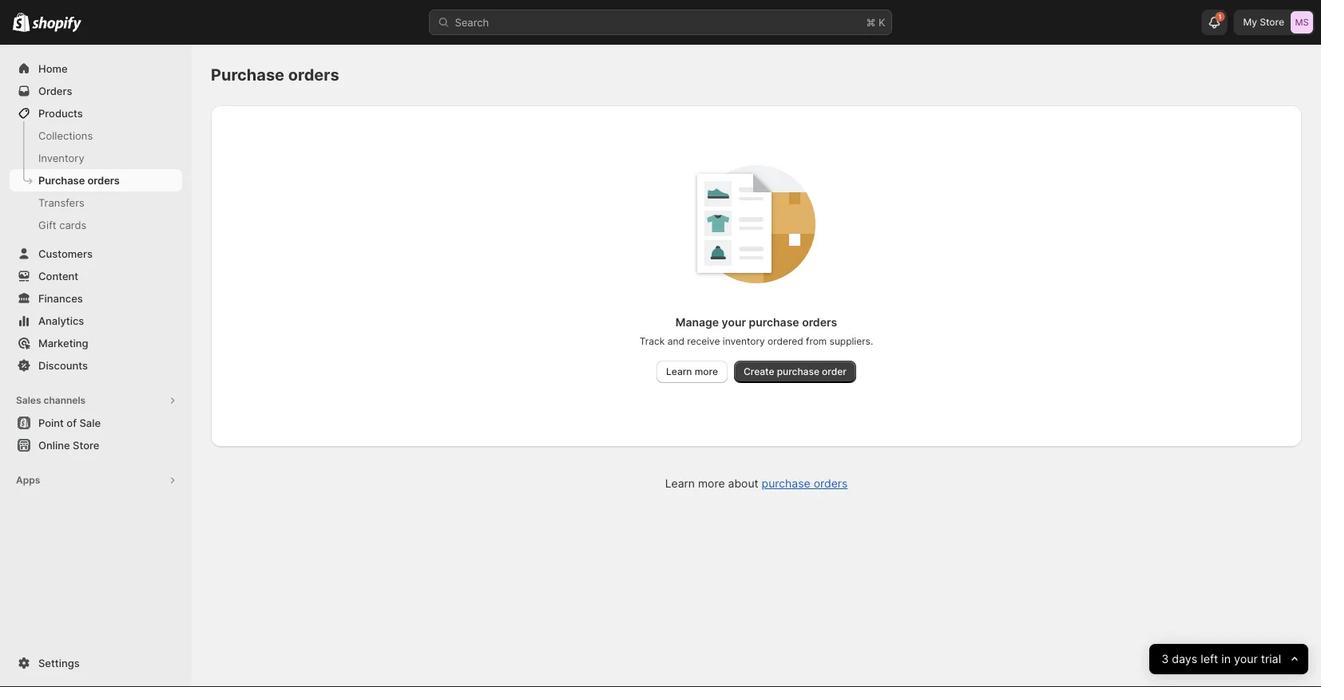 Task type: describe. For each thing, give the bounding box(es) containing it.
transfers link
[[10, 192, 182, 214]]

collections link
[[10, 125, 182, 147]]

learn more about purchase orders
[[665, 477, 848, 491]]

purchase inside manage your purchase orders track and receive inventory ordered from suppliers.
[[749, 316, 800, 330]]

suppliers.
[[830, 336, 873, 348]]

gift cards
[[38, 219, 87, 231]]

create purchase order
[[744, 366, 847, 378]]

order
[[822, 366, 847, 378]]

create purchase order link
[[734, 361, 856, 384]]

in
[[1222, 653, 1231, 667]]

ordered
[[768, 336, 804, 348]]

home
[[38, 62, 68, 75]]

1
[[1219, 13, 1222, 21]]

point of sale
[[38, 417, 101, 429]]

settings link
[[10, 653, 182, 675]]

orders
[[38, 85, 72, 97]]

transfers
[[38, 197, 85, 209]]

finances link
[[10, 288, 182, 310]]

content
[[38, 270, 78, 282]]

⌘ k
[[867, 16, 886, 28]]

purchase orders link
[[762, 477, 848, 491]]

cards
[[59, 219, 87, 231]]

more for learn more about purchase orders
[[698, 477, 725, 491]]

home link
[[10, 58, 182, 80]]

3 days left in your trial button
[[1150, 645, 1309, 675]]

3 days left in your trial
[[1162, 653, 1281, 667]]

your inside manage your purchase orders track and receive inventory ordered from suppliers.
[[722, 316, 746, 330]]

and
[[668, 336, 685, 348]]

channels
[[44, 395, 86, 407]]

gift
[[38, 219, 56, 231]]

days
[[1172, 653, 1198, 667]]

track
[[640, 336, 665, 348]]

sales channels button
[[10, 390, 182, 412]]

left
[[1201, 653, 1219, 667]]

discounts link
[[10, 355, 182, 377]]

gift cards link
[[10, 214, 182, 237]]

1 button
[[1202, 10, 1228, 35]]

more for learn more
[[695, 366, 718, 378]]

settings
[[38, 658, 80, 670]]

manage
[[676, 316, 719, 330]]

analytics
[[38, 315, 84, 327]]

content link
[[10, 265, 182, 288]]

learn more
[[666, 366, 718, 378]]

learn for learn more about purchase orders
[[665, 477, 695, 491]]

inventory
[[723, 336, 765, 348]]

my store
[[1244, 16, 1285, 28]]



Task type: locate. For each thing, give the bounding box(es) containing it.
0 horizontal spatial purchase
[[38, 174, 85, 187]]

online store
[[38, 439, 99, 452]]

learn left 'about'
[[665, 477, 695, 491]]

collections
[[38, 129, 93, 142]]

search
[[455, 16, 489, 28]]

online
[[38, 439, 70, 452]]

store inside online store link
[[73, 439, 99, 452]]

orders inside manage your purchase orders track and receive inventory ordered from suppliers.
[[802, 316, 838, 330]]

store right my on the top of page
[[1260, 16, 1285, 28]]

0 vertical spatial learn
[[666, 366, 692, 378]]

your inside dropdown button
[[1234, 653, 1258, 667]]

from
[[806, 336, 827, 348]]

online store link
[[10, 435, 182, 457]]

discounts
[[38, 360, 88, 372]]

orders link
[[10, 80, 182, 102]]

purchase
[[211, 65, 285, 85], [38, 174, 85, 187]]

of
[[67, 417, 77, 429]]

shopify image
[[13, 12, 30, 32]]

shopify image
[[32, 16, 82, 32]]

more down receive
[[695, 366, 718, 378]]

more
[[695, 366, 718, 378], [698, 477, 725, 491]]

1 vertical spatial purchase
[[777, 366, 820, 378]]

0 vertical spatial more
[[695, 366, 718, 378]]

marketing link
[[10, 332, 182, 355]]

analytics link
[[10, 310, 182, 332]]

learn for learn more
[[666, 366, 692, 378]]

point of sale link
[[10, 412, 182, 435]]

your
[[722, 316, 746, 330], [1234, 653, 1258, 667]]

sales channels
[[16, 395, 86, 407]]

1 horizontal spatial purchase orders
[[211, 65, 339, 85]]

my store image
[[1291, 11, 1314, 34]]

sales
[[16, 395, 41, 407]]

marketing
[[38, 337, 88, 350]]

store for my store
[[1260, 16, 1285, 28]]

purchase down ordered
[[777, 366, 820, 378]]

inventory
[[38, 152, 84, 164]]

purchase orders link
[[10, 169, 182, 192]]

3
[[1162, 653, 1169, 667]]

purchase inside create purchase order link
[[777, 366, 820, 378]]

your up inventory
[[722, 316, 746, 330]]

1 vertical spatial store
[[73, 439, 99, 452]]

0 horizontal spatial store
[[73, 439, 99, 452]]

products link
[[10, 102, 182, 125]]

point
[[38, 417, 64, 429]]

products
[[38, 107, 83, 119]]

about
[[728, 477, 759, 491]]

purchase orders
[[211, 65, 339, 85], [38, 174, 120, 187]]

1 vertical spatial more
[[698, 477, 725, 491]]

1 vertical spatial learn
[[665, 477, 695, 491]]

my
[[1244, 16, 1258, 28]]

k
[[879, 16, 886, 28]]

apps button
[[10, 470, 182, 492]]

1 vertical spatial your
[[1234, 653, 1258, 667]]

0 vertical spatial purchase orders
[[211, 65, 339, 85]]

purchase
[[749, 316, 800, 330], [777, 366, 820, 378], [762, 477, 811, 491]]

create
[[744, 366, 775, 378]]

0 vertical spatial store
[[1260, 16, 1285, 28]]

1 vertical spatial purchase
[[38, 174, 85, 187]]

0 vertical spatial purchase
[[749, 316, 800, 330]]

learn more link
[[657, 361, 728, 384]]

learn down and
[[666, 366, 692, 378]]

store for online store
[[73, 439, 99, 452]]

trial
[[1261, 653, 1281, 667]]

0 horizontal spatial your
[[722, 316, 746, 330]]

receive
[[687, 336, 720, 348]]

inventory link
[[10, 147, 182, 169]]

sale
[[79, 417, 101, 429]]

0 horizontal spatial purchase orders
[[38, 174, 120, 187]]

1 horizontal spatial purchase
[[211, 65, 285, 85]]

learn
[[666, 366, 692, 378], [665, 477, 695, 491]]

2 vertical spatial purchase
[[762, 477, 811, 491]]

purchase right 'about'
[[762, 477, 811, 491]]

1 vertical spatial purchase orders
[[38, 174, 120, 187]]

online store button
[[0, 435, 192, 457]]

your right in
[[1234, 653, 1258, 667]]

orders
[[288, 65, 339, 85], [87, 174, 120, 187], [802, 316, 838, 330], [814, 477, 848, 491]]

manage your purchase orders track and receive inventory ordered from suppliers.
[[640, 316, 873, 348]]

purchase up ordered
[[749, 316, 800, 330]]

1 horizontal spatial store
[[1260, 16, 1285, 28]]

point of sale button
[[0, 412, 192, 435]]

0 vertical spatial purchase
[[211, 65, 285, 85]]

0 vertical spatial your
[[722, 316, 746, 330]]

⌘
[[867, 16, 876, 28]]

finances
[[38, 292, 83, 305]]

customers link
[[10, 243, 182, 265]]

store
[[1260, 16, 1285, 28], [73, 439, 99, 452]]

1 horizontal spatial your
[[1234, 653, 1258, 667]]

more left 'about'
[[698, 477, 725, 491]]

store down sale
[[73, 439, 99, 452]]

customers
[[38, 248, 93, 260]]

apps
[[16, 475, 40, 487]]



Task type: vqa. For each thing, say whether or not it's contained in the screenshot.
PRODUCTS link on the left of page
yes



